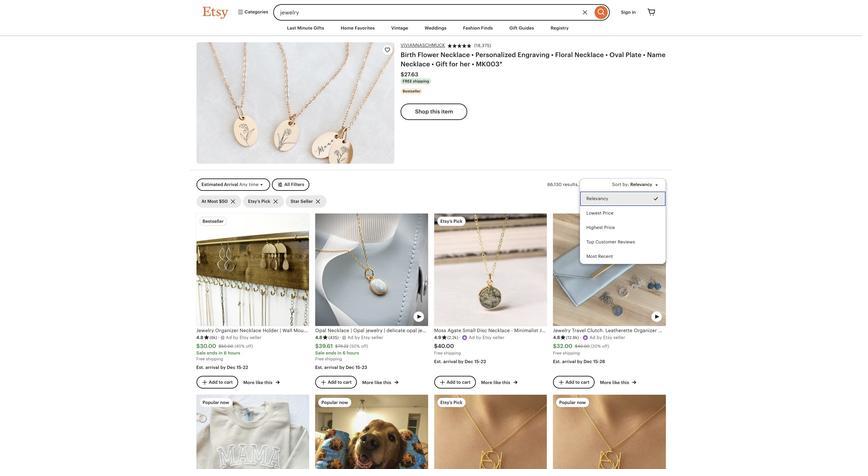Task type: locate. For each thing, give the bounding box(es) containing it.
free inside $ 39.61 $ 79.22 (50% off) sale ends in 6 hours free shipping
[[316, 357, 324, 362]]

0 horizontal spatial popular now link
[[197, 395, 309, 470]]

most right the at
[[208, 199, 218, 204]]

arrival down $ 30.00 $ 50.00 (40% off) sale ends in 6 hours free shipping
[[206, 365, 219, 371]]

hours for 39.61
[[347, 351, 359, 356]]

dec for 32.00
[[584, 360, 593, 365]]

1 add from the left
[[209, 380, 218, 385]]

3 to from the left
[[457, 380, 461, 385]]

1 · from the left
[[218, 335, 220, 341]]

floral
[[556, 51, 573, 59]]

1 horizontal spatial popular now
[[322, 401, 348, 406]]

1 horizontal spatial 4.8
[[316, 335, 323, 341]]

3 now from the left
[[577, 401, 586, 406]]

menu bar
[[190, 21, 673, 36]]

off) inside $ 30.00 $ 50.00 (40% off) sale ends in 6 hours free shipping
[[246, 344, 253, 349]]

to for 30.00
[[219, 380, 223, 385]]

ends down 39.61
[[326, 351, 337, 356]]

like for 30.00
[[256, 380, 264, 386]]

sale inside $ 30.00 $ 50.00 (40% off) sale ends in 6 hours free shipping
[[197, 351, 206, 356]]

Search for anything text field
[[274, 4, 593, 21]]

engraving
[[518, 51, 550, 59]]

price up top customer reviews
[[604, 225, 615, 230]]

ends for 39.61
[[326, 351, 337, 356]]

shipping
[[413, 79, 430, 83], [444, 351, 461, 356], [563, 351, 580, 356], [206, 357, 223, 362], [325, 357, 342, 362]]

now for product video element associated with personalized handmade women gold name necklace,  minimalist christmas gift for her,  personalized gift for women who has everything image
[[577, 401, 586, 406]]

popular
[[203, 401, 219, 406], [322, 401, 338, 406], [560, 401, 576, 406]]

off) right (40%
[[246, 344, 253, 349]]

$ down (12.8k)
[[575, 344, 578, 349]]

rustic
[[316, 328, 331, 334]]

add down $ 40.00 free shipping
[[447, 380, 456, 385]]

add down est. arrival by dec 15-22
[[209, 380, 218, 385]]

1 horizontal spatial in
[[338, 351, 342, 356]]

etsy's pick link
[[435, 395, 547, 470]]

guides
[[519, 25, 535, 31]]

1 ends from the left
[[207, 351, 218, 356]]

est. arrival by dec 15-23 for 40.00
[[435, 360, 487, 365]]

more like this for 32.00
[[601, 380, 631, 386]]

4 cart from the left
[[581, 380, 590, 385]]

at
[[202, 199, 206, 204]]

0 horizontal spatial 6
[[224, 351, 227, 356]]

registry
[[551, 25, 569, 31]]

1 vertical spatial relevancy
[[587, 196, 609, 201]]

2 more like this from the left
[[363, 380, 393, 386]]

add to cart button down est. arrival by dec 15-22
[[197, 377, 238, 389]]

star seller link
[[286, 196, 327, 208]]

2 popular now link from the left
[[316, 395, 428, 470]]

0 vertical spatial est. arrival by dec 15-23
[[435, 360, 487, 365]]

2 · from the left
[[340, 335, 341, 341]]

$ up free
[[401, 71, 405, 78]]

2 add from the left
[[328, 380, 337, 385]]

3 popular now link from the left
[[554, 395, 666, 470]]

3 popular from the left
[[560, 401, 576, 406]]

add to cart button for 32.00
[[554, 377, 595, 389]]

hours down (50%
[[347, 351, 359, 356]]

2 4.8 from the left
[[316, 335, 323, 341]]

0 horizontal spatial 40.00
[[438, 343, 454, 350]]

ends inside $ 30.00 $ 50.00 (40% off) sale ends in 6 hours free shipping
[[207, 351, 218, 356]]

relevancy
[[631, 182, 653, 187], [587, 196, 609, 201]]

3 like from the left
[[494, 380, 502, 386]]

0 vertical spatial gift
[[510, 25, 518, 31]]

dec
[[465, 360, 474, 365], [584, 360, 593, 365], [227, 365, 236, 371], [346, 365, 355, 371]]

free inside $ 30.00 $ 50.00 (40% off) sale ends in 6 hours free shipping
[[197, 357, 205, 362]]

this for 39.61
[[384, 380, 392, 386]]

est. down 30.00
[[197, 365, 205, 371]]

est. down 39.61
[[316, 365, 324, 371]]

2 add to cart from the left
[[328, 380, 352, 385]]

by for 40.00
[[459, 360, 464, 365]]

(20%
[[591, 344, 601, 349]]

necklace
[[441, 51, 470, 59], [575, 51, 604, 59], [401, 61, 430, 68], [240, 328, 262, 334]]

6 inside $ 39.61 $ 79.22 (50% off) sale ends in 6 hours free shipping
[[343, 351, 346, 356]]

est. for 40.00
[[435, 360, 443, 365]]

all filters button
[[272, 179, 310, 191]]

(50%
[[350, 344, 360, 349]]

in down 50.00
[[219, 351, 223, 356]]

$ 39.61 $ 79.22 (50% off) sale ends in 6 hours free shipping
[[316, 343, 368, 362]]

0 horizontal spatial 23
[[362, 365, 368, 371]]

1 popular from the left
[[203, 401, 219, 406]]

2 hours from the left
[[347, 351, 359, 356]]

wall
[[283, 328, 292, 334]]

sale down 30.00
[[197, 351, 206, 356]]

sale inside $ 39.61 $ 79.22 (50% off) sale ends in 6 hours free shipping
[[316, 351, 325, 356]]

1 now from the left
[[220, 401, 229, 406]]

2 horizontal spatial now
[[577, 401, 586, 406]]

3 add to cart button from the left
[[435, 377, 476, 389]]

organizer right earrings
[[396, 328, 419, 334]]

2 horizontal spatial popular
[[560, 401, 576, 406]]

price inside highest price link
[[604, 225, 615, 230]]

1 popular now from the left
[[203, 401, 229, 406]]

0 vertical spatial with
[[580, 182, 589, 187]]

3 off) from the left
[[603, 344, 610, 349]]

add for 30.00
[[209, 380, 218, 385]]

est. down $ 40.00 free shipping
[[435, 360, 443, 365]]

0 horizontal spatial most
[[208, 199, 218, 204]]

price right lowest
[[603, 211, 614, 216]]

product video element for customized monogram necklace, turn your name into a one-of-a-kind statement piece, personalized handmade women gold name necklace image
[[435, 395, 547, 470]]

fashion finds link
[[458, 22, 498, 35]]

2 like from the left
[[375, 380, 383, 386]]

est.
[[435, 360, 443, 365], [554, 360, 562, 365], [197, 365, 205, 371], [316, 365, 324, 371]]

40.00 inside $ 40.00 free shipping
[[438, 343, 454, 350]]

1 vertical spatial pick
[[454, 219, 463, 224]]

2 more like this link from the left
[[363, 379, 399, 386]]

jewelry travel clutch. leatherette organizer wallet with ring roll & zippered pockets image
[[554, 214, 666, 327]]

relevancy right by: in the top right of the page
[[631, 182, 653, 187]]

shipping down (2.2k)
[[444, 351, 461, 356]]

$ down 4.9 on the right bottom of the page
[[435, 343, 438, 350]]

hours down (40%
[[228, 351, 240, 356]]

with left ring
[[675, 328, 685, 334]]

2 sale from the left
[[316, 351, 325, 356]]

arrival
[[444, 360, 457, 365], [563, 360, 576, 365], [206, 365, 219, 371], [325, 365, 338, 371]]

off) inside $ 32.00 $ 40.00 (20% off) free shipping
[[603, 344, 610, 349]]

arrival
[[224, 182, 238, 187]]

holder
[[263, 328, 279, 334]]

23 for 40.00
[[481, 360, 487, 365]]

4.8 down rustic
[[316, 335, 323, 341]]

cart for 30.00
[[224, 380, 233, 385]]

2 horizontal spatial popular now
[[560, 401, 586, 406]]

this for 30.00
[[265, 380, 273, 386]]

0 horizontal spatial sale
[[197, 351, 206, 356]]

oval
[[610, 51, 625, 59]]

1 more like this link from the left
[[244, 379, 280, 386]]

· right (435)
[[340, 335, 341, 341]]

free down 30.00
[[197, 357, 205, 362]]

0 horizontal spatial hours
[[228, 351, 240, 356]]

more for 40.00
[[482, 380, 493, 386]]

necklace up 27.63
[[401, 61, 430, 68]]

2 horizontal spatial in
[[632, 10, 636, 15]]

more for 32.00
[[601, 380, 612, 386]]

seller
[[301, 199, 313, 204]]

66,130 results,
[[548, 182, 579, 187]]

6 inside $ 30.00 $ 50.00 (40% off) sale ends in 6 hours free shipping
[[224, 351, 227, 356]]

categories button
[[232, 6, 272, 19]]

· right (6k)
[[218, 335, 220, 341]]

with ads
[[580, 182, 599, 187]]

1 horizontal spatial gift
[[510, 25, 518, 31]]

1 horizontal spatial now
[[339, 401, 348, 406]]

add for 32.00
[[566, 380, 575, 385]]

vintage link
[[386, 22, 414, 35]]

• left floral
[[552, 51, 554, 59]]

popular now
[[203, 401, 229, 406], [322, 401, 348, 406], [560, 401, 586, 406]]

4 add to cart button from the left
[[554, 377, 595, 389]]

2 add to cart button from the left
[[316, 377, 357, 389]]

price
[[603, 211, 614, 216], [604, 225, 615, 230]]

arrival down $ 40.00 free shipping
[[444, 360, 457, 365]]

sort
[[613, 182, 622, 187]]

jewelry up (6k)
[[197, 328, 214, 334]]

0 horizontal spatial popular
[[203, 401, 219, 406]]

$ down (435)
[[336, 344, 338, 349]]

fashion finds
[[463, 25, 493, 31]]

most recent link
[[581, 250, 666, 264]]

1 horizontal spatial ends
[[326, 351, 337, 356]]

shipping down 39.61
[[325, 357, 342, 362]]

4.8
[[197, 335, 204, 341], [316, 335, 323, 341], [554, 335, 561, 341]]

off) inside $ 39.61 $ 79.22 (50% off) sale ends in 6 hours free shipping
[[361, 344, 368, 349]]

with left ads
[[580, 182, 589, 187]]

to
[[219, 380, 223, 385], [338, 380, 342, 385], [457, 380, 461, 385], [576, 380, 580, 385]]

personalized
[[476, 51, 516, 59]]

1 sale from the left
[[197, 351, 206, 356]]

price inside lowest price link
[[603, 211, 614, 216]]

off) for 32.00
[[603, 344, 610, 349]]

necklace right floral
[[575, 51, 604, 59]]

4 to from the left
[[576, 380, 580, 385]]

1 off) from the left
[[246, 344, 253, 349]]

by for 39.61
[[340, 365, 345, 371]]

last
[[287, 25, 296, 31]]

estimated arrival any time
[[202, 182, 259, 187]]

add to cart button down $ 40.00 free shipping
[[435, 377, 476, 389]]

1 add to cart from the left
[[209, 380, 233, 385]]

jewelry organizer necklace holder | wall mounted rustic wood, necklaces, earrings organizer
[[197, 328, 419, 334]]

now
[[220, 401, 229, 406], [339, 401, 348, 406], [577, 401, 586, 406]]

most
[[208, 199, 218, 204], [587, 254, 597, 260]]

1 horizontal spatial sale
[[316, 351, 325, 356]]

1 add to cart button from the left
[[197, 377, 238, 389]]

est. arrival by dec 15-23
[[435, 360, 487, 365], [316, 365, 368, 371]]

2 off) from the left
[[361, 344, 368, 349]]

·
[[218, 335, 220, 341], [340, 335, 341, 341], [460, 335, 461, 341], [580, 335, 582, 341]]

1 4.8 from the left
[[197, 335, 204, 341]]

to for 39.61
[[338, 380, 342, 385]]

shipping inside $ 30.00 $ 50.00 (40% off) sale ends in 6 hours free shipping
[[206, 357, 223, 362]]

2 etsy's from the top
[[441, 401, 453, 406]]

by down $ 39.61 $ 79.22 (50% off) sale ends in 6 hours free shipping
[[340, 365, 345, 371]]

earrings
[[375, 328, 394, 334]]

· down travel
[[580, 335, 582, 341]]

1 6 from the left
[[224, 351, 227, 356]]

dec for 40.00
[[465, 360, 474, 365]]

2 more from the left
[[363, 380, 374, 386]]

birth flower necklace • personalized engraving • floral necklace • oval plate • name necklace • gift for her • mk003* link
[[401, 51, 666, 68]]

0 horizontal spatial 4.8
[[197, 335, 204, 341]]

1 horizontal spatial popular now link
[[316, 395, 428, 470]]

$ inside $ 40.00 free shipping
[[435, 343, 438, 350]]

banner
[[190, 0, 673, 21]]

arrival for 40.00
[[444, 360, 457, 365]]

4.8 for 32.00
[[554, 335, 561, 341]]

shop
[[416, 108, 429, 115]]

gift left for
[[436, 61, 448, 68]]

in right "sign" at right
[[632, 10, 636, 15]]

necklace up for
[[441, 51, 470, 59]]

est. arrival by dec 15-23 down $ 39.61 $ 79.22 (50% off) sale ends in 6 hours free shipping
[[316, 365, 368, 371]]

•
[[472, 51, 474, 59], [552, 51, 554, 59], [606, 51, 608, 59], [644, 51, 646, 59], [432, 61, 434, 68], [472, 61, 475, 68]]

0 horizontal spatial organizer
[[215, 328, 239, 334]]

1 like from the left
[[256, 380, 264, 386]]

est. down 32.00
[[554, 360, 562, 365]]

most left "recent" on the right of page
[[587, 254, 597, 260]]

4 more like this from the left
[[601, 380, 631, 386]]

1 horizontal spatial organizer
[[396, 328, 419, 334]]

0 horizontal spatial relevancy
[[587, 196, 609, 201]]

in inside $ 30.00 $ 50.00 (40% off) sale ends in 6 hours free shipping
[[219, 351, 223, 356]]

clutch.
[[588, 328, 605, 334]]

organizer left wallet
[[634, 328, 658, 334]]

sale for 39.61
[[316, 351, 325, 356]]

1 more like this from the left
[[244, 380, 274, 386]]

1 horizontal spatial popular
[[322, 401, 338, 406]]

79.22
[[338, 344, 349, 349]]

shop this item
[[416, 108, 454, 115]]

0 horizontal spatial bestseller
[[203, 219, 224, 224]]

ring
[[686, 328, 697, 334]]

cart
[[224, 380, 233, 385], [343, 380, 352, 385], [462, 380, 471, 385], [581, 380, 590, 385]]

• left oval
[[606, 51, 608, 59]]

$ up est. arrival by dec 15-28
[[554, 343, 557, 350]]

add to cart button down est. arrival by dec 15-28
[[554, 377, 595, 389]]

1 vertical spatial 23
[[362, 365, 368, 371]]

0 horizontal spatial popular now
[[203, 401, 229, 406]]

more like this for 30.00
[[244, 380, 274, 386]]

3 add from the left
[[447, 380, 456, 385]]

est. for 32.00
[[554, 360, 562, 365]]

1 horizontal spatial est. arrival by dec 15-23
[[435, 360, 487, 365]]

1 vertical spatial gift
[[436, 61, 448, 68]]

jewelry
[[197, 328, 214, 334], [554, 328, 571, 334]]

arrival down 32.00
[[563, 360, 576, 365]]

1 horizontal spatial jewelry
[[554, 328, 571, 334]]

3 popular now from the left
[[560, 401, 586, 406]]

in for 39.61
[[338, 351, 342, 356]]

0 vertical spatial 23
[[481, 360, 487, 365]]

gift inside menu bar
[[510, 25, 518, 31]]

1 horizontal spatial with
[[675, 328, 685, 334]]

off) right (50%
[[361, 344, 368, 349]]

arrival down $ 39.61 $ 79.22 (50% off) sale ends in 6 hours free shipping
[[325, 365, 338, 371]]

menu
[[580, 179, 666, 265]]

2 horizontal spatial 4.8
[[554, 335, 561, 341]]

0 horizontal spatial with
[[580, 182, 589, 187]]

1 horizontal spatial 23
[[481, 360, 487, 365]]

hours inside $ 30.00 $ 50.00 (40% off) sale ends in 6 hours free shipping
[[228, 351, 240, 356]]

bestseller down free
[[403, 89, 421, 93]]

1 vertical spatial est. arrival by dec 15-23
[[316, 365, 368, 371]]

4 like from the left
[[613, 380, 621, 386]]

product video element
[[316, 214, 428, 327], [554, 214, 666, 327], [197, 395, 309, 470], [435, 395, 547, 470], [554, 395, 666, 470]]

1 vertical spatial most
[[587, 254, 597, 260]]

1 horizontal spatial hours
[[347, 351, 359, 356]]

3 add to cart from the left
[[447, 380, 471, 385]]

shipping down 27.63
[[413, 79, 430, 83]]

2 cart from the left
[[343, 380, 352, 385]]

free down 4.9 on the right bottom of the page
[[435, 351, 443, 356]]

0 horizontal spatial in
[[219, 351, 223, 356]]

jewelry for 32.00
[[554, 328, 571, 334]]

28
[[600, 360, 606, 365]]

popular now for personalized mama sweatshirt with kid names on sleeve, mothers day gift, birthday gift for mom, new mom gift, minimalist cool mom sweater image at the left of the page
[[203, 401, 229, 406]]

any
[[240, 182, 248, 187]]

add to cart button down $ 39.61 $ 79.22 (50% off) sale ends in 6 hours free shipping
[[316, 377, 357, 389]]

0 horizontal spatial gift
[[436, 61, 448, 68]]

40.00 left (20%
[[578, 344, 590, 349]]

highest price
[[587, 225, 615, 230]]

1 vertical spatial price
[[604, 225, 615, 230]]

1 vertical spatial with
[[675, 328, 685, 334]]

in inside $ 39.61 $ 79.22 (50% off) sale ends in 6 hours free shipping
[[338, 351, 342, 356]]

0 vertical spatial price
[[603, 211, 614, 216]]

3 more from the left
[[482, 380, 493, 386]]

ends inside $ 39.61 $ 79.22 (50% off) sale ends in 6 hours free shipping
[[326, 351, 337, 356]]

add to cart for 40.00
[[447, 380, 471, 385]]

shipping down 32.00
[[563, 351, 580, 356]]

customized monogram necklace, turn your name into a one-of-a-kind statement piece, personalized handmade women gold name necklace image
[[435, 395, 547, 470]]

40.00 down (2.2k)
[[438, 343, 454, 350]]

4 add to cart from the left
[[566, 380, 590, 385]]

star
[[291, 199, 300, 204]]

sale for 30.00
[[197, 351, 206, 356]]

plate
[[626, 51, 642, 59]]

0 horizontal spatial jewelry
[[197, 328, 214, 334]]

ends down 30.00
[[207, 351, 218, 356]]

· for 40.00
[[460, 335, 461, 341]]

free down 32.00
[[554, 351, 562, 356]]

add down est. arrival by dec 15-28
[[566, 380, 575, 385]]

more like this link
[[244, 379, 280, 386], [363, 379, 399, 386], [482, 379, 518, 386], [601, 379, 637, 386]]

0 horizontal spatial ends
[[207, 351, 218, 356]]

1 cart from the left
[[224, 380, 233, 385]]

2 jewelry from the left
[[554, 328, 571, 334]]

$ 30.00 $ 50.00 (40% off) sale ends in 6 hours free shipping
[[197, 343, 253, 362]]

· for 39.61
[[340, 335, 341, 341]]

4.8 up 30.00
[[197, 335, 204, 341]]

moss agate small disc necklace - minimalist jewelry gift for her - 14k gold filled chain dainty, petite, delicate chain - everyday necklace image
[[435, 214, 547, 327]]

off) right (20%
[[603, 344, 610, 349]]

free down 39.61
[[316, 357, 324, 362]]

organizer up (6k)
[[215, 328, 239, 334]]

1 horizontal spatial off)
[[361, 344, 368, 349]]

hours
[[228, 351, 240, 356], [347, 351, 359, 356]]

1 more from the left
[[244, 380, 255, 386]]

· right (2.2k)
[[460, 335, 461, 341]]

add to cart for 32.00
[[566, 380, 590, 385]]

relevancy down ads
[[587, 196, 609, 201]]

add to cart button for 39.61
[[316, 377, 357, 389]]

by for 30.00
[[221, 365, 226, 371]]

2 to from the left
[[338, 380, 342, 385]]

4 add from the left
[[566, 380, 575, 385]]

estimated
[[202, 182, 223, 187]]

0 vertical spatial etsy's
[[441, 219, 453, 224]]

price for highest price
[[604, 225, 615, 230]]

shipping inside $ 40.00 free shipping
[[444, 351, 461, 356]]

hours inside $ 39.61 $ 79.22 (50% off) sale ends in 6 hours free shipping
[[347, 351, 359, 356]]

0 horizontal spatial est. arrival by dec 15-23
[[316, 365, 368, 371]]

by down $ 40.00 free shipping
[[459, 360, 464, 365]]

0 vertical spatial relevancy
[[631, 182, 653, 187]]

product video element for personalized mama sweatshirt with kid names on sleeve, mothers day gift, birthday gift for mom, new mom gift, minimalist cool mom sweater image at the left of the page
[[197, 395, 309, 470]]

2 horizontal spatial off)
[[603, 344, 610, 349]]

2 horizontal spatial popular now link
[[554, 395, 666, 470]]

3 cart from the left
[[462, 380, 471, 385]]

more
[[244, 380, 255, 386], [363, 380, 374, 386], [482, 380, 493, 386], [601, 380, 612, 386]]

1 vertical spatial bestseller
[[203, 219, 224, 224]]

jewelry up (12.8k)
[[554, 328, 571, 334]]

0 horizontal spatial off)
[[246, 344, 253, 349]]

2 ends from the left
[[326, 351, 337, 356]]

sale down 39.61
[[316, 351, 325, 356]]

3 4.8 from the left
[[554, 335, 561, 341]]

gift left guides
[[510, 25, 518, 31]]

15- for 39.61
[[356, 365, 362, 371]]

4.8 up 32.00
[[554, 335, 561, 341]]

shipping up est. arrival by dec 15-22
[[206, 357, 223, 362]]

1 horizontal spatial 6
[[343, 351, 346, 356]]

1 horizontal spatial 40.00
[[578, 344, 590, 349]]

ends for 30.00
[[207, 351, 218, 356]]

6 down 79.22 at the left of page
[[343, 351, 346, 356]]

1 to from the left
[[219, 380, 223, 385]]

organizer
[[215, 328, 239, 334], [396, 328, 419, 334], [634, 328, 658, 334]]

1 horizontal spatial most
[[587, 254, 597, 260]]

23
[[481, 360, 487, 365], [362, 365, 368, 371]]

40.00
[[438, 343, 454, 350], [578, 344, 590, 349]]

add down $ 39.61 $ 79.22 (50% off) sale ends in 6 hours free shipping
[[328, 380, 337, 385]]

39.61
[[319, 343, 333, 350]]

2 6 from the left
[[343, 351, 346, 356]]

to for 32.00
[[576, 380, 580, 385]]

by down $ 32.00 $ 40.00 (20% off) free shipping
[[578, 360, 583, 365]]

0 vertical spatial etsy's pick
[[441, 219, 463, 224]]

arrival for 32.00
[[563, 360, 576, 365]]

3 · from the left
[[460, 335, 461, 341]]

1 vertical spatial etsy's pick
[[441, 401, 463, 406]]

by down $ 30.00 $ 50.00 (40% off) sale ends in 6 hours free shipping
[[221, 365, 226, 371]]

1 vertical spatial etsy's
[[441, 401, 453, 406]]

0 horizontal spatial now
[[220, 401, 229, 406]]

by
[[459, 360, 464, 365], [578, 360, 583, 365], [221, 365, 226, 371], [340, 365, 345, 371]]

est. arrival by dec 15-23 down $ 40.00 free shipping
[[435, 360, 487, 365]]

more for 39.61
[[363, 380, 374, 386]]

4 · from the left
[[580, 335, 582, 341]]

bestseller down at most $50
[[203, 219, 224, 224]]

1 jewelry from the left
[[197, 328, 214, 334]]

all filters
[[285, 182, 305, 187]]

this for 32.00
[[622, 380, 630, 386]]

0 vertical spatial bestseller
[[403, 89, 421, 93]]

1 organizer from the left
[[215, 328, 239, 334]]

0 vertical spatial most
[[208, 199, 218, 204]]

1 hours from the left
[[228, 351, 240, 356]]

15- for 40.00
[[475, 360, 481, 365]]

2 horizontal spatial organizer
[[634, 328, 658, 334]]

None search field
[[274, 4, 610, 21]]

4 more like this link from the left
[[601, 379, 637, 386]]

6 down 50.00
[[224, 351, 227, 356]]

fashion
[[463, 25, 480, 31]]

4 more from the left
[[601, 380, 612, 386]]

menu containing relevancy
[[580, 179, 666, 265]]

in down 79.22 at the left of page
[[338, 351, 342, 356]]



Task type: describe. For each thing, give the bounding box(es) containing it.
etsy's pick link
[[243, 196, 284, 208]]

dec for 30.00
[[227, 365, 236, 371]]

$50
[[219, 199, 228, 204]]

dec for 39.61
[[346, 365, 355, 371]]

• left personalized
[[472, 51, 474, 59]]

(40%
[[235, 344, 245, 349]]

2 now from the left
[[339, 401, 348, 406]]

6 for 30.00
[[224, 351, 227, 356]]

1 etsy's pick from the top
[[441, 219, 463, 224]]

est. for 39.61
[[316, 365, 324, 371]]

27.63
[[405, 71, 419, 78]]

cart for 32.00
[[581, 380, 590, 385]]

leatherette
[[606, 328, 633, 334]]

cart for 39.61
[[343, 380, 352, 385]]

free inside $ 40.00 free shipping
[[435, 351, 443, 356]]

her
[[460, 61, 471, 68]]

item
[[442, 108, 454, 115]]

product video element for jewelry travel clutch. leatherette organizer wallet with ring roll & zippered pockets image
[[554, 214, 666, 327]]

product video element for personalized handmade women gold name necklace,  minimalist christmas gift for her,  personalized gift for women who has everything image
[[554, 395, 666, 470]]

recent
[[598, 254, 613, 260]]

most inside menu
[[587, 254, 597, 260]]

now for product video element associated with personalized mama sweatshirt with kid names on sleeve, mothers day gift, birthday gift for mom, new mom gift, minimalist cool mom sweater image at the left of the page
[[220, 401, 229, 406]]

3 more like this link from the left
[[482, 379, 518, 386]]

pockets
[[735, 328, 754, 334]]

2 vertical spatial pick
[[454, 401, 463, 406]]

highest
[[587, 225, 603, 230]]

categories
[[244, 9, 268, 15]]

popular for personalized handmade women gold name necklace,  minimalist christmas gift for her,  personalized gift for women who has everything image
[[560, 401, 576, 406]]

22
[[243, 365, 248, 371]]

• right plate
[[644, 51, 646, 59]]

mk003*
[[476, 61, 503, 68]]

cart for 40.00
[[462, 380, 471, 385]]

add for 40.00
[[447, 380, 456, 385]]

popular now for personalized handmade women gold name necklace,  minimalist christmas gift for her,  personalized gift for women who has everything image
[[560, 401, 586, 406]]

sign in
[[622, 10, 636, 15]]

popular for personalized mama sweatshirt with kid names on sleeve, mothers day gift, birthday gift for mom, new mom gift, minimalist cool mom sweater image at the left of the page
[[203, 401, 219, 406]]

home favorites link
[[336, 22, 380, 35]]

6 for 39.61
[[343, 351, 346, 356]]

wallet
[[659, 328, 673, 334]]

$ left 50.00
[[197, 343, 200, 350]]

free inside $ 32.00 $ 40.00 (20% off) free shipping
[[554, 351, 562, 356]]

reviews
[[618, 240, 635, 245]]

top customer reviews link
[[581, 235, 666, 250]]

2 etsy's pick from the top
[[441, 401, 463, 406]]

4.8 for 39.61
[[316, 335, 323, 341]]

gift guides link
[[505, 22, 540, 35]]

(6k)
[[210, 336, 217, 341]]

40.00 inside $ 32.00 $ 40.00 (20% off) free shipping
[[578, 344, 590, 349]]

|
[[280, 328, 281, 334]]

est. for 30.00
[[197, 365, 205, 371]]

registry link
[[546, 22, 574, 35]]

wood,
[[332, 328, 347, 334]]

$ 27.63 free shipping
[[401, 71, 430, 83]]

banner containing categories
[[190, 0, 673, 21]]

shipping inside $ 32.00 $ 40.00 (20% off) free shipping
[[563, 351, 580, 356]]

for
[[450, 61, 459, 68]]

by:
[[623, 182, 630, 187]]

zippered
[[713, 328, 734, 334]]

last minute gifts
[[287, 25, 324, 31]]

personalized handmade women gold name necklace,  minimalist christmas gift for her,  personalized gift for women who has everything image
[[554, 395, 666, 470]]

travel
[[572, 328, 586, 334]]

4.9
[[435, 335, 442, 341]]

32.00
[[557, 343, 573, 350]]

this for 40.00
[[503, 380, 511, 386]]

lowest price link
[[581, 206, 666, 221]]

add to cart button for 30.00
[[197, 377, 238, 389]]

in for 30.00
[[219, 351, 223, 356]]

lowest
[[587, 211, 602, 216]]

more like this for 39.61
[[363, 380, 393, 386]]

customer
[[596, 240, 617, 245]]

home
[[341, 25, 354, 31]]

hours for 30.00
[[228, 351, 240, 356]]

sort by: relevancy
[[613, 182, 653, 187]]

jewelry travel clutch. leatherette organizer wallet with ring roll & zippered pockets
[[554, 328, 754, 334]]

relevancy inside "link"
[[587, 196, 609, 201]]

last minute gifts link
[[282, 22, 330, 35]]

opal necklace | opal jewelry | delicate opal jewelry | necklaces for her | minimalist | opal | minimalist jewelry | gift for her image
[[316, 214, 428, 327]]

0 vertical spatial pick
[[262, 199, 271, 204]]

$ inside $ 27.63 free shipping
[[401, 71, 405, 78]]

gift inside birth flower necklace • personalized engraving • floral necklace • oval plate • name necklace • gift for her • mk003*
[[436, 61, 448, 68]]

1 etsy's from the top
[[441, 219, 453, 224]]

off) for 39.61
[[361, 344, 368, 349]]

relevancy link
[[581, 192, 666, 206]]

gift guides
[[510, 25, 535, 31]]

15- for 32.00
[[594, 360, 600, 365]]

• down flower
[[432, 61, 434, 68]]

to for 40.00
[[457, 380, 461, 385]]

name
[[648, 51, 666, 59]]

1 horizontal spatial bestseller
[[403, 89, 421, 93]]

birth
[[401, 51, 416, 59]]

3 organizer from the left
[[634, 328, 658, 334]]

66,130
[[548, 182, 562, 187]]

jewelry for 30.00
[[197, 328, 214, 334]]

15- for 30.00
[[237, 365, 243, 371]]

star seller
[[291, 199, 313, 204]]

(18,375)
[[475, 43, 492, 48]]

2 organizer from the left
[[396, 328, 419, 334]]

2 popular now from the left
[[322, 401, 348, 406]]

est. arrival by dec 15-22
[[197, 365, 248, 371]]

lowest price
[[587, 211, 614, 216]]

est. arrival by dec 15-28
[[554, 360, 606, 365]]

weddings link
[[420, 22, 452, 35]]

off) for 30.00
[[246, 344, 253, 349]]

• right her
[[472, 61, 475, 68]]

price for lowest price
[[603, 211, 614, 216]]

like for 32.00
[[613, 380, 621, 386]]

est. arrival by dec 15-23 for 39.61
[[316, 365, 368, 371]]

4.8 for 30.00
[[197, 335, 204, 341]]

1 popular now link from the left
[[197, 395, 309, 470]]

30.00
[[200, 343, 216, 350]]

customized dog socks -- put your cute dog on custom socks, dog lovers, dog gift, cute dog personalized, dog gift socks, fathers day gift image
[[316, 395, 428, 470]]

more like this link for 39.61
[[363, 379, 399, 386]]

free
[[403, 79, 412, 83]]

necklaces,
[[348, 328, 374, 334]]

more like this link for 30.00
[[244, 379, 280, 386]]

add for 39.61
[[328, 380, 337, 385]]

ads
[[591, 182, 599, 187]]

23 for 39.61
[[362, 365, 368, 371]]

1 horizontal spatial relevancy
[[631, 182, 653, 187]]

viviannaschmuck
[[401, 43, 446, 48]]

add to cart button for 40.00
[[435, 377, 476, 389]]

2 popular from the left
[[322, 401, 338, 406]]

necklace up (40%
[[240, 328, 262, 334]]

shipping inside $ 27.63 free shipping
[[413, 79, 430, 83]]

favorites
[[355, 25, 375, 31]]

$ right 30.00
[[219, 344, 221, 349]]

sign in button
[[616, 6, 642, 19]]

(435)
[[329, 336, 339, 341]]

in inside button
[[632, 10, 636, 15]]

personalized mama sweatshirt with kid names on sleeve, mothers day gift, birthday gift for mom, new mom gift, minimalist cool mom sweater image
[[197, 395, 309, 470]]

filters
[[291, 182, 305, 187]]

50.00
[[221, 344, 234, 349]]

all
[[285, 182, 290, 187]]

$ down rustic
[[316, 343, 319, 350]]

vintage
[[392, 25, 409, 31]]

menu bar containing last minute gifts
[[190, 21, 673, 36]]

more like this link for 32.00
[[601, 379, 637, 386]]

&
[[708, 328, 711, 334]]

weddings
[[425, 25, 447, 31]]

$ 40.00 free shipping
[[435, 343, 461, 356]]

gifts
[[314, 25, 324, 31]]

arrival for 30.00
[[206, 365, 219, 371]]

minute
[[298, 25, 313, 31]]

more for 30.00
[[244, 380, 255, 386]]

jewelry organizer necklace holder | wall mounted rustic wood, necklaces, earrings organizer image
[[197, 214, 309, 327]]

3 more like this from the left
[[482, 380, 512, 386]]

home favorites
[[341, 25, 375, 31]]

shipping inside $ 39.61 $ 79.22 (50% off) sale ends in 6 hours free shipping
[[325, 357, 342, 362]]

· for 30.00
[[218, 335, 220, 341]]

top customer reviews
[[587, 240, 635, 245]]

shop this item link
[[401, 104, 468, 120]]

add to cart for 39.61
[[328, 380, 352, 385]]

add to cart for 30.00
[[209, 380, 233, 385]]

roll
[[698, 328, 707, 334]]

like for 39.61
[[375, 380, 383, 386]]

by for 32.00
[[578, 360, 583, 365]]

arrival for 39.61
[[325, 365, 338, 371]]

viviannaschmuck link
[[401, 42, 446, 49]]

product video element for opal necklace | opal jewelry | delicate opal jewelry | necklaces for her | minimalist | opal | minimalist jewelry | gift for her image
[[316, 214, 428, 327]]



Task type: vqa. For each thing, say whether or not it's contained in the screenshot.
hunters
no



